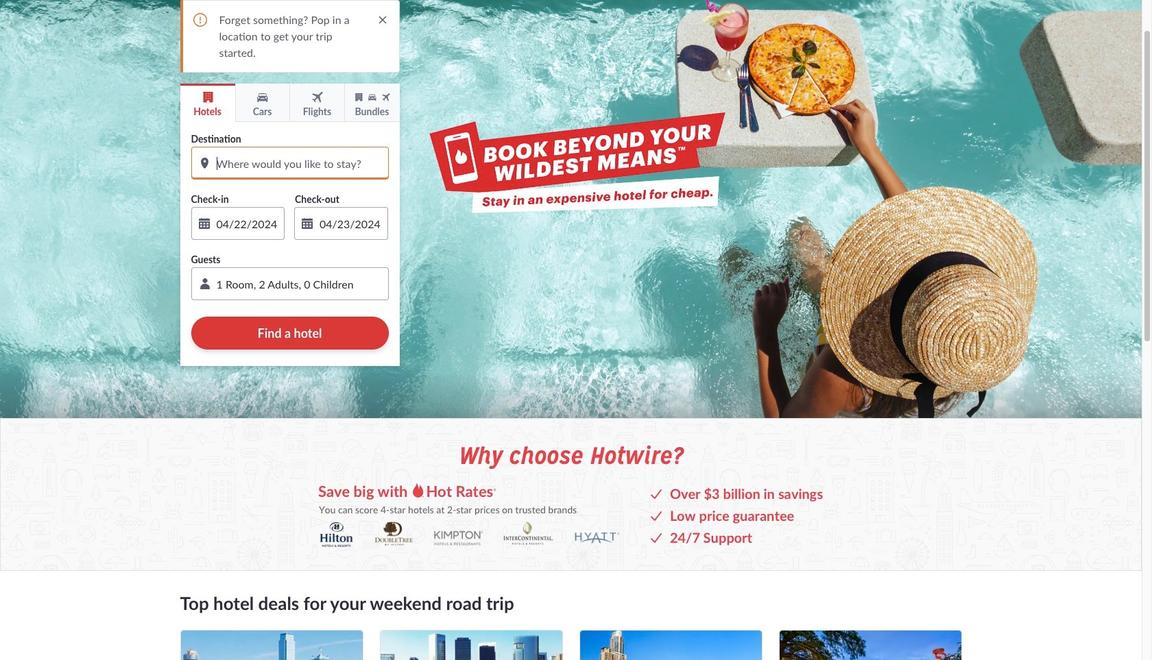 Task type: describe. For each thing, give the bounding box(es) containing it.
Check in date expanded. Choose a date from the table below. Tab into the table and use the arrow keys for navigation. text field
[[191, 207, 285, 240]]



Task type: locate. For each thing, give the bounding box(es) containing it.
application
[[191, 268, 389, 301]]

Where would you like to stay? text field
[[191, 147, 389, 180]]

austin, tx image
[[580, 631, 762, 661]]

alert
[[180, 0, 400, 73]]

dallas, tx image
[[181, 631, 363, 661]]

None text field
[[294, 207, 388, 240]]

houston, tx image
[[381, 631, 562, 661]]

san antonio, tx image
[[780, 631, 962, 661]]



